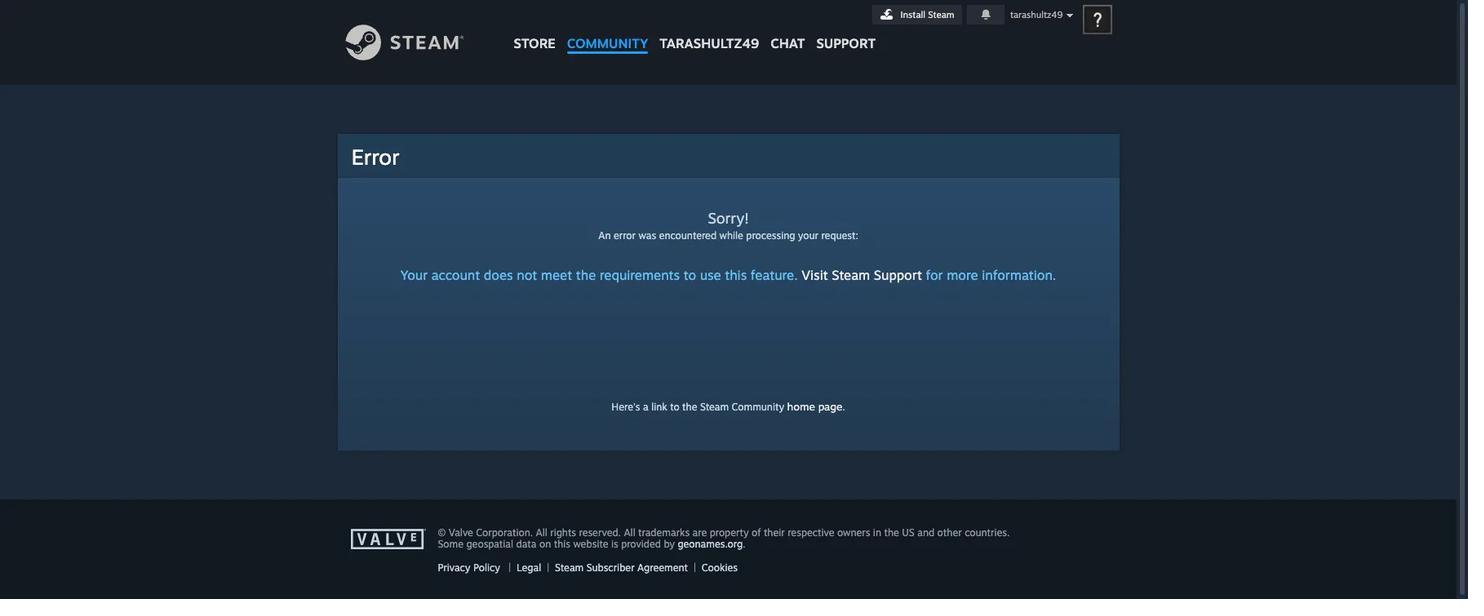 Task type: locate. For each thing, give the bounding box(es) containing it.
. left of
[[743, 538, 746, 550]]

. right home
[[843, 401, 846, 413]]

data
[[516, 538, 537, 550]]

encountered
[[659, 229, 717, 242]]

| left the legal link
[[509, 562, 511, 574]]

are
[[693, 527, 707, 539]]

|
[[509, 562, 511, 574], [547, 562, 550, 574], [694, 562, 696, 574]]

. inside here's a link to the steam community home page .
[[843, 401, 846, 413]]

valve
[[449, 527, 473, 539]]

agreement
[[638, 562, 688, 574]]

valve logo image
[[351, 529, 429, 550]]

all left rights
[[536, 527, 548, 539]]

policy
[[473, 562, 500, 574]]

this right use
[[725, 267, 747, 283]]

the right link
[[683, 401, 698, 413]]

1 all from the left
[[536, 527, 548, 539]]

to
[[684, 267, 697, 283], [670, 401, 680, 413]]

1 horizontal spatial the
[[683, 401, 698, 413]]

to right link
[[670, 401, 680, 413]]

©
[[438, 527, 446, 539]]

property
[[710, 527, 749, 539]]

1 horizontal spatial all
[[624, 527, 636, 539]]

chat
[[771, 35, 805, 51]]

requirements
[[600, 267, 680, 283]]

2 horizontal spatial the
[[885, 527, 900, 539]]

0 horizontal spatial to
[[670, 401, 680, 413]]

chat link
[[765, 0, 811, 56]]

the inside the © valve corporation. all rights reserved. all trademarks are property of their respective owners in the us and other countries. some geospatial data on this website is provided by geonames.org .
[[885, 527, 900, 539]]

install steam link
[[872, 5, 962, 24]]

0 horizontal spatial .
[[743, 538, 746, 550]]

the inside here's a link to the steam community home page .
[[683, 401, 698, 413]]

the
[[576, 267, 596, 283], [683, 401, 698, 413], [885, 527, 900, 539]]

sorry! an error was encountered while processing your request:
[[599, 209, 859, 242]]

0 horizontal spatial tarashultz49
[[660, 35, 760, 51]]

this right on
[[554, 538, 571, 550]]

1 horizontal spatial to
[[684, 267, 697, 283]]

an
[[599, 229, 611, 242]]

steam
[[929, 9, 955, 20], [832, 267, 871, 283], [700, 401, 729, 413], [555, 562, 584, 574]]

1 vertical spatial the
[[683, 401, 698, 413]]

privacy policy | legal | steam subscriber agreement | cookies
[[438, 562, 738, 574]]

support
[[817, 35, 876, 51]]

does
[[484, 267, 513, 283]]

sorry!
[[708, 209, 749, 227]]

feature.
[[751, 267, 798, 283]]

1 horizontal spatial this
[[725, 267, 747, 283]]

here's a link to the steam community home page .
[[612, 400, 846, 413]]

visit
[[802, 267, 828, 283]]

geonames.org link
[[678, 538, 743, 550]]

for
[[926, 267, 943, 283]]

rights
[[551, 527, 577, 539]]

3 | from the left
[[694, 562, 696, 574]]

to left use
[[684, 267, 697, 283]]

2 all from the left
[[624, 527, 636, 539]]

your
[[401, 267, 428, 283]]

0 vertical spatial to
[[684, 267, 697, 283]]

this
[[725, 267, 747, 283], [554, 538, 571, 550]]

1 horizontal spatial .
[[843, 401, 846, 413]]

0 vertical spatial the
[[576, 267, 596, 283]]

use
[[700, 267, 721, 283]]

2 vertical spatial the
[[885, 527, 900, 539]]

1 vertical spatial to
[[670, 401, 680, 413]]

in
[[874, 527, 882, 539]]

| left the cookies
[[694, 562, 696, 574]]

not
[[517, 267, 537, 283]]

the right in
[[885, 527, 900, 539]]

steam left community
[[700, 401, 729, 413]]

privacy policy link
[[438, 562, 500, 574]]

website
[[574, 538, 609, 550]]

privacy
[[438, 562, 471, 574]]

| right the legal link
[[547, 562, 550, 574]]

tarashultz49 link
[[654, 0, 765, 59]]

corporation.
[[476, 527, 533, 539]]

0 horizontal spatial this
[[554, 538, 571, 550]]

all right is
[[624, 527, 636, 539]]

some
[[438, 538, 464, 550]]

legal link
[[517, 562, 542, 574]]

community
[[732, 401, 785, 413]]

1 horizontal spatial tarashultz49
[[1011, 9, 1063, 20]]

2 horizontal spatial |
[[694, 562, 696, 574]]

link
[[652, 401, 668, 413]]

1 vertical spatial .
[[743, 538, 746, 550]]

your account does not meet the requirements to use this feature. visit steam support for more information.
[[401, 267, 1057, 283]]

1 vertical spatial tarashultz49
[[660, 35, 760, 51]]

on
[[540, 538, 551, 550]]

error
[[614, 229, 636, 242]]

1 vertical spatial this
[[554, 538, 571, 550]]

tarashultz49
[[1011, 9, 1063, 20], [660, 35, 760, 51]]

1 horizontal spatial |
[[547, 562, 550, 574]]

0 horizontal spatial all
[[536, 527, 548, 539]]

the right meet
[[576, 267, 596, 283]]

all
[[536, 527, 548, 539], [624, 527, 636, 539]]

.
[[843, 401, 846, 413], [743, 538, 746, 550]]

0 vertical spatial .
[[843, 401, 846, 413]]

0 horizontal spatial the
[[576, 267, 596, 283]]

0 horizontal spatial |
[[509, 562, 511, 574]]

respective
[[788, 527, 835, 539]]



Task type: describe. For each thing, give the bounding box(es) containing it.
page
[[819, 400, 843, 413]]

steam subscriber agreement link
[[555, 562, 688, 574]]

processing
[[747, 229, 796, 242]]

community link
[[562, 0, 654, 59]]

owners
[[838, 527, 871, 539]]

account
[[432, 267, 480, 283]]

provided
[[621, 538, 661, 550]]

steam right install
[[929, 9, 955, 20]]

© valve corporation. all rights reserved. all trademarks are property of their respective owners in the us and other countries. some geospatial data on this website is provided by geonames.org .
[[438, 527, 1010, 550]]

to inside here's a link to the steam community home page .
[[670, 401, 680, 413]]

store
[[514, 35, 556, 51]]

error
[[352, 144, 400, 170]]

of
[[752, 527, 761, 539]]

1 | from the left
[[509, 562, 511, 574]]

us
[[902, 527, 915, 539]]

a
[[643, 401, 649, 413]]

geospatial
[[467, 538, 514, 550]]

meet
[[541, 267, 572, 283]]

their
[[764, 527, 785, 539]]

your
[[798, 229, 819, 242]]

legal
[[517, 562, 542, 574]]

home
[[788, 400, 816, 413]]

was
[[639, 229, 657, 242]]

steam right visit on the right
[[832, 267, 871, 283]]

more
[[947, 267, 979, 283]]

home page link
[[788, 400, 843, 413]]

trademarks
[[639, 527, 690, 539]]

install
[[901, 9, 926, 20]]

2 | from the left
[[547, 562, 550, 574]]

install steam
[[901, 9, 955, 20]]

community
[[567, 35, 649, 51]]

. inside the © valve corporation. all rights reserved. all trademarks are property of their respective owners in the us and other countries. some geospatial data on this website is provided by geonames.org .
[[743, 538, 746, 550]]

cookies link
[[702, 562, 738, 574]]

request:
[[822, 229, 859, 242]]

this inside the © valve corporation. all rights reserved. all trademarks are property of their respective owners in the us and other countries. some geospatial data on this website is provided by geonames.org .
[[554, 538, 571, 550]]

steam down website
[[555, 562, 584, 574]]

support
[[874, 267, 923, 283]]

visit steam support link
[[802, 267, 923, 283]]

subscriber
[[587, 562, 635, 574]]

store link
[[508, 0, 562, 59]]

countries.
[[965, 527, 1010, 539]]

other
[[938, 527, 962, 539]]

support link
[[811, 0, 882, 56]]

here's
[[612, 401, 641, 413]]

0 vertical spatial tarashultz49
[[1011, 9, 1063, 20]]

is
[[612, 538, 619, 550]]

cookies
[[702, 562, 738, 574]]

by
[[664, 538, 675, 550]]

while
[[720, 229, 744, 242]]

steam inside here's a link to the steam community home page .
[[700, 401, 729, 413]]

geonames.org
[[678, 538, 743, 550]]

information.
[[982, 267, 1057, 283]]

0 vertical spatial this
[[725, 267, 747, 283]]

reserved.
[[579, 527, 621, 539]]

and
[[918, 527, 935, 539]]



Task type: vqa. For each thing, say whether or not it's contained in the screenshot.
REVIEWS Link at the bottom of the page
no



